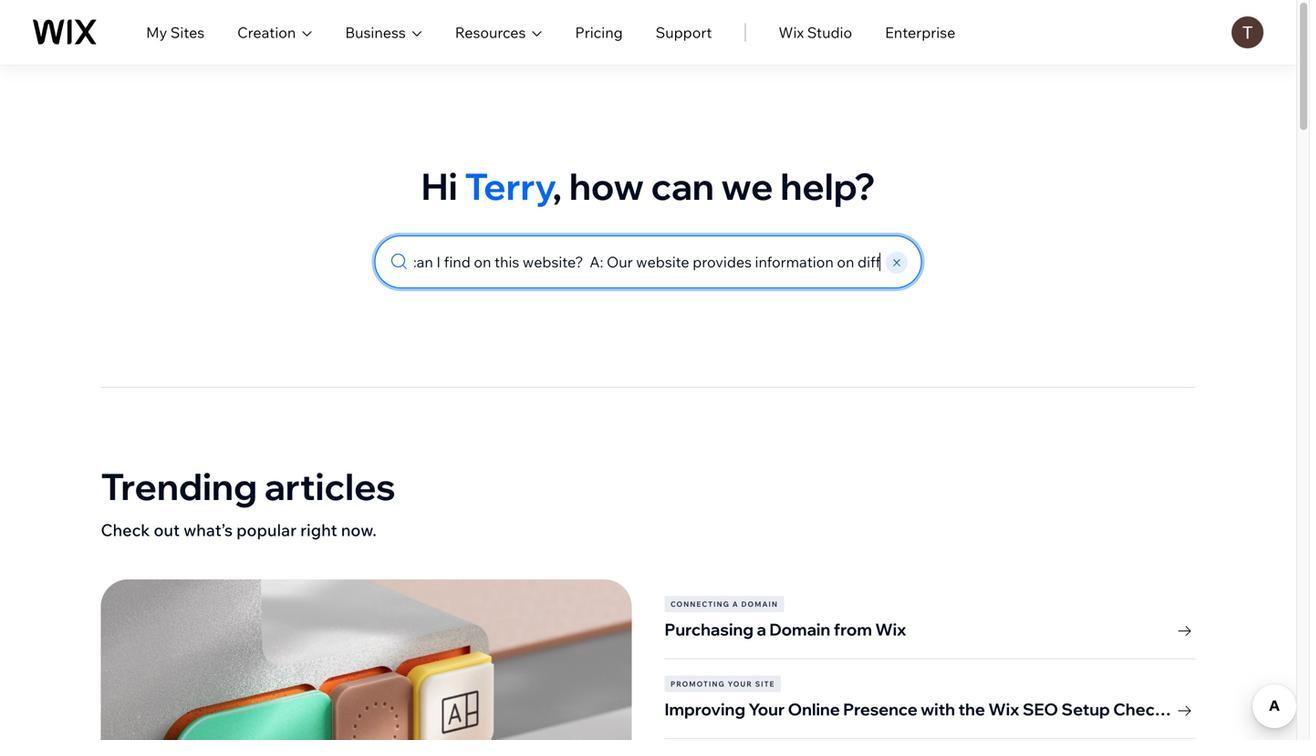 Task type: locate. For each thing, give the bounding box(es) containing it.
what's
[[184, 520, 233, 540]]

help?
[[781, 163, 876, 209]]

enterprise link
[[885, 21, 956, 43]]

0 horizontal spatial wix
[[779, 23, 804, 42]]

your
[[728, 679, 753, 688]]

0 vertical spatial wix
[[779, 23, 804, 42]]

0 vertical spatial a
[[733, 600, 739, 609]]

enterprise
[[885, 23, 956, 42]]

out
[[154, 520, 180, 540]]

1 vertical spatial wix
[[876, 619, 907, 640]]

a
[[733, 600, 739, 609], [757, 619, 766, 640]]

improving your online presence with the wix seo setup checklist link
[[665, 692, 1196, 721]]

site
[[755, 679, 775, 688]]

wix right the
[[989, 699, 1020, 720]]

my sites
[[146, 23, 205, 42]]

articles
[[264, 463, 396, 509]]

seo
[[1023, 699, 1059, 720]]

a down domain
[[757, 619, 766, 640]]

wix left studio
[[779, 23, 804, 42]]

from
[[834, 619, 872, 640]]

a for connecting
[[733, 600, 739, 609]]

check out what's popular right now.
[[101, 520, 377, 540]]

2 vertical spatial wix
[[989, 699, 1020, 720]]

connecting a domain link
[[665, 596, 1196, 612]]

support link
[[656, 21, 712, 43]]

how
[[569, 163, 644, 209]]

wix right from
[[876, 619, 907, 640]]

terry
[[465, 163, 553, 209]]

wix
[[779, 23, 804, 42], [876, 619, 907, 640], [989, 699, 1020, 720]]

a left domain
[[733, 600, 739, 609]]

pricing link
[[575, 21, 623, 43]]

checklist
[[1114, 699, 1189, 720]]

domain
[[741, 600, 779, 609]]

hi
[[421, 163, 458, 209]]

a inside purchasing a domain from wix link
[[757, 619, 766, 640]]

creation
[[237, 23, 296, 42]]

a inside connecting a domain link
[[733, 600, 739, 609]]

wix studio
[[779, 23, 852, 42]]

a for purchasing
[[757, 619, 766, 640]]

support
[[656, 23, 712, 42]]

online
[[788, 699, 840, 720]]

pricing
[[575, 23, 623, 42]]

purchasing
[[665, 619, 754, 640]]

3d buttons with pictures of letters and icons, in a variety of colors and textures. image
[[101, 580, 632, 740]]

studio
[[807, 23, 852, 42]]

domain
[[770, 619, 831, 640]]

my
[[146, 23, 167, 42]]

business
[[345, 23, 406, 42]]

promoting your site
[[671, 679, 775, 688]]

my sites link
[[146, 21, 205, 43]]

0 horizontal spatial a
[[733, 600, 739, 609]]

connecting
[[671, 600, 730, 609]]

purchasing a domain from wix
[[665, 619, 907, 640]]

1 vertical spatial a
[[757, 619, 766, 640]]

can
[[651, 163, 714, 209]]

1 horizontal spatial a
[[757, 619, 766, 640]]

connecting a domain
[[671, 600, 779, 609]]



Task type: vqa. For each thing, say whether or not it's contained in the screenshot.
Business POPUP BUTTON
yes



Task type: describe. For each thing, give the bounding box(es) containing it.
promoting your site link
[[665, 676, 1196, 692]]

resources
[[455, 23, 526, 42]]

trending articles
[[101, 463, 396, 509]]

trending
[[101, 463, 257, 509]]

presence
[[843, 699, 918, 720]]

check
[[101, 520, 150, 540]]

improving
[[665, 699, 746, 720]]

profile image image
[[1232, 16, 1264, 48]]

now.
[[341, 520, 377, 540]]

Search by topic, product and more field
[[411, 236, 883, 287]]

creation button
[[237, 21, 312, 43]]

2 horizontal spatial wix
[[989, 699, 1020, 720]]

with
[[921, 699, 955, 720]]

business button
[[345, 21, 422, 43]]

your
[[749, 699, 785, 720]]

popular
[[236, 520, 297, 540]]

,
[[553, 163, 562, 209]]

improving your online presence with the wix seo setup checklist
[[665, 699, 1189, 720]]

wix studio link
[[779, 21, 852, 43]]

right
[[300, 520, 337, 540]]

purchasing a domain from wix link
[[665, 612, 1196, 642]]

setup
[[1062, 699, 1110, 720]]

sites
[[170, 23, 205, 42]]

resources button
[[455, 21, 542, 43]]

promoting
[[671, 679, 725, 688]]

1 horizontal spatial wix
[[876, 619, 907, 640]]

the
[[959, 699, 985, 720]]

we
[[722, 163, 773, 209]]

hi terry , how can we help?
[[421, 163, 876, 209]]



